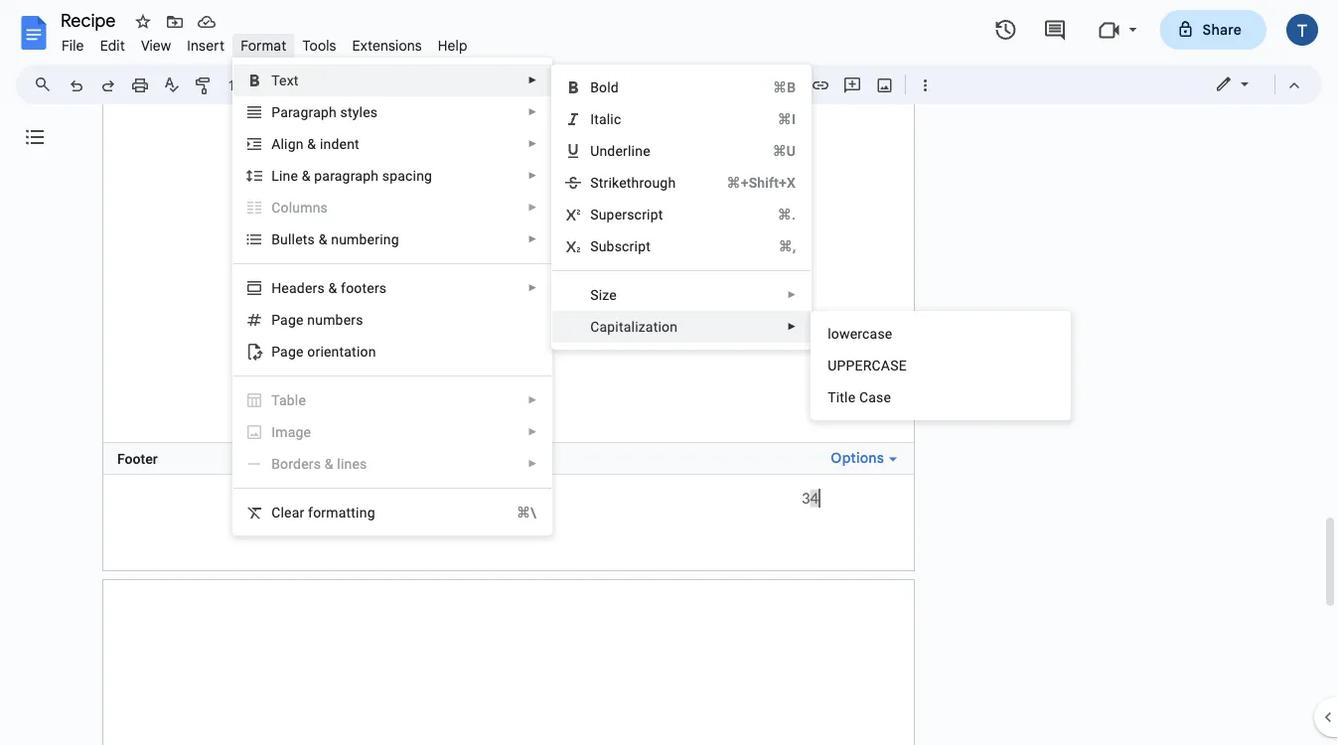Task type: locate. For each thing, give the bounding box(es) containing it.
borders & lines q element
[[271, 456, 373, 472]]

age
[[288, 424, 311, 440]]

1 vertical spatial page
[[271, 343, 304, 360]]

i left age
[[271, 424, 275, 440]]

menu
[[233, 58, 553, 536], [552, 65, 812, 350], [811, 311, 1071, 420]]

n left mbers
[[307, 311, 315, 328]]

&
[[307, 136, 316, 152], [302, 167, 311, 184], [319, 231, 327, 247], [328, 280, 337, 296], [325, 456, 334, 472]]

0 vertical spatial n
[[313, 199, 320, 216]]

edit menu item
[[92, 34, 133, 57]]

►
[[528, 75, 538, 86], [528, 106, 538, 118], [528, 138, 538, 150], [528, 170, 538, 181], [528, 202, 538, 213], [528, 233, 538, 245], [528, 282, 538, 294], [787, 289, 797, 301], [787, 321, 797, 332], [528, 394, 538, 406], [528, 426, 538, 438], [528, 458, 538, 469]]

Zoom field
[[221, 71, 295, 101]]

⌘backslash element
[[493, 503, 537, 523]]

0 vertical spatial i
[[590, 111, 594, 127]]

⌘i element
[[754, 109, 796, 129]]

ers
[[305, 280, 325, 296]]

r
[[629, 238, 634, 254]]

text
[[271, 72, 299, 88]]

file menu item
[[54, 34, 92, 57]]

Menus field
[[25, 71, 69, 98]]

► for align & indent a element at the top left of the page
[[528, 138, 538, 150]]

2 page from the top
[[271, 343, 304, 360]]

page down page n u mbers
[[271, 343, 304, 360]]

underline u element
[[590, 143, 656, 159]]

c lear formatting
[[271, 504, 375, 521]]

► inside borders & lines "menu item"
[[528, 458, 538, 469]]

1 vertical spatial i
[[271, 424, 275, 440]]

options
[[831, 450, 884, 467]]

page orientation 3 element
[[271, 343, 382, 360]]

1 vertical spatial n
[[307, 311, 315, 328]]

⌘u
[[773, 143, 796, 159]]

menu bar
[[54, 26, 476, 59]]

clear formatting c element
[[271, 504, 381, 521]]

& left lines
[[325, 456, 334, 472]]

1 horizontal spatial s
[[320, 199, 328, 216]]

subsc r ipt
[[590, 238, 651, 254]]

► for the paragraph styles p element
[[528, 106, 538, 118]]

► inside table menu item
[[528, 394, 538, 406]]

i talic
[[590, 111, 621, 127]]

l
[[271, 167, 279, 184]]

bullets & numbering t element
[[271, 231, 405, 247]]

paragraph
[[314, 167, 379, 184]]

share button
[[1160, 10, 1267, 50]]

l
[[828, 325, 831, 342]]

s for n
[[320, 199, 328, 216]]

a lign & indent
[[271, 136, 359, 152]]

menu bar containing file
[[54, 26, 476, 59]]

options button
[[823, 445, 904, 472]]

p
[[271, 104, 280, 120]]

⌘u element
[[749, 141, 796, 161]]

1 vertical spatial s
[[308, 231, 315, 247]]

menu item down spacing
[[234, 192, 552, 224]]

s
[[320, 199, 328, 216], [308, 231, 315, 247]]

i down the b
[[590, 111, 594, 127]]

0 vertical spatial u
[[590, 143, 600, 159]]

align & indent a element
[[271, 136, 365, 152]]

subsc
[[590, 238, 629, 254]]

s
[[590, 206, 599, 223]]

case
[[859, 389, 891, 405]]

s inside menu item
[[320, 199, 328, 216]]

Star checkbox
[[129, 8, 157, 36]]

insert image image
[[874, 71, 897, 98]]

u for ppercase
[[828, 357, 837, 374]]

1 horizontal spatial i
[[590, 111, 594, 127]]

format
[[241, 37, 287, 54]]

page left the u
[[271, 311, 304, 328]]

0 vertical spatial s
[[320, 199, 328, 216]]

n
[[313, 199, 320, 216], [307, 311, 315, 328]]

1 horizontal spatial u
[[828, 357, 837, 374]]

page
[[271, 311, 304, 328], [271, 343, 304, 360]]

paragraph styles p element
[[271, 104, 384, 120]]

0 vertical spatial page
[[271, 311, 304, 328]]

insert
[[187, 37, 225, 54]]

1 page from the top
[[271, 311, 304, 328]]

lines
[[337, 456, 367, 472]]

bold b element
[[590, 79, 625, 95]]

menu item down table menu item
[[246, 422, 538, 442]]

& right t
[[319, 231, 327, 247]]

ethrough
[[619, 174, 676, 191]]

u up stri
[[590, 143, 600, 159]]

u up t
[[828, 357, 837, 374]]

0 horizontal spatial i
[[271, 424, 275, 440]]

► for columns n element
[[528, 202, 538, 213]]

► for table 2 'element'
[[528, 394, 538, 406]]

t
[[828, 389, 836, 405]]

& right lign
[[307, 136, 316, 152]]

⌘b
[[773, 79, 796, 95]]

n for s
[[313, 199, 320, 216]]

borders & lines
[[271, 456, 367, 472]]

1 vertical spatial u
[[828, 357, 837, 374]]

view
[[141, 37, 171, 54]]

old
[[599, 79, 619, 95]]

formatting
[[308, 504, 375, 521]]

u for nderline
[[590, 143, 600, 159]]

tools
[[302, 37, 336, 54]]

1 vertical spatial menu item
[[246, 422, 538, 442]]

lowercase l element
[[828, 325, 899, 342]]

⌘comma element
[[755, 236, 796, 256]]

u ppercase
[[828, 357, 907, 374]]

menu item
[[234, 192, 552, 224], [246, 422, 538, 442]]

subscript r element
[[590, 238, 657, 254]]

i m age
[[271, 424, 311, 440]]

0 vertical spatial menu item
[[234, 192, 552, 224]]

b
[[590, 79, 599, 95]]

uperscript
[[599, 206, 663, 223]]

indent
[[320, 136, 359, 152]]

0 horizontal spatial s
[[308, 231, 315, 247]]

help menu item
[[430, 34, 476, 57]]

extensions
[[352, 37, 422, 54]]

s right bulle
[[308, 231, 315, 247]]

insert menu item
[[179, 34, 233, 57]]

d
[[297, 280, 305, 296]]

application
[[0, 0, 1338, 745]]

u
[[590, 143, 600, 159], [828, 357, 837, 374]]

talic
[[594, 111, 621, 127]]

nderline
[[600, 143, 651, 159]]

s right colum
[[320, 199, 328, 216]]

i
[[590, 111, 594, 127], [271, 424, 275, 440]]

0 horizontal spatial u
[[590, 143, 600, 159]]

menu item containing colum
[[234, 192, 552, 224]]

a
[[271, 136, 281, 152]]

superscript s element
[[590, 206, 669, 223]]

& right ers
[[328, 280, 337, 296]]

table
[[271, 392, 306, 408]]

edit
[[100, 37, 125, 54]]

ine
[[279, 167, 298, 184]]

extensions menu item
[[344, 34, 430, 57]]

n up bulle t s & numbering
[[313, 199, 320, 216]]

& inside "menu item"
[[325, 456, 334, 472]]

lear
[[281, 504, 304, 521]]

italic i element
[[590, 111, 627, 127]]



Task type: vqa. For each thing, say whether or not it's contained in the screenshot.


Task type: describe. For each thing, give the bounding box(es) containing it.
page numbers u element
[[271, 311, 369, 328]]

styles
[[340, 104, 378, 120]]

line & paragraph spacing l element
[[271, 167, 438, 184]]

tools menu item
[[294, 34, 344, 57]]

► for the borders & lines q element
[[528, 458, 538, 469]]

strikethrough k element
[[590, 174, 682, 191]]

help
[[438, 37, 468, 54]]

bulle
[[271, 231, 303, 247]]

Zoom text field
[[224, 72, 271, 99]]

table 2 element
[[271, 392, 312, 408]]

application containing share
[[0, 0, 1338, 745]]

capitalization
[[590, 318, 678, 335]]

mode and view toolbar
[[1200, 65, 1310, 104]]

t itle case
[[828, 389, 891, 405]]

format menu item
[[233, 34, 294, 57]]

aragraph
[[280, 104, 337, 120]]

share
[[1203, 21, 1242, 38]]

l ine & paragraph spacing
[[271, 167, 432, 184]]

size
[[590, 287, 617, 303]]

b old
[[590, 79, 619, 95]]

i for talic
[[590, 111, 594, 127]]

► for line & paragraph spacing l element
[[528, 170, 538, 181]]

hea d ers & footers
[[271, 280, 387, 296]]

menu item containing i
[[246, 422, 538, 442]]

capitalization 1 element
[[590, 318, 684, 335]]

columns n element
[[271, 199, 334, 216]]

image m element
[[271, 424, 317, 440]]

file
[[62, 37, 84, 54]]

⌘b element
[[749, 77, 796, 97]]

stri
[[590, 174, 612, 191]]

stri k ethrough
[[590, 174, 676, 191]]

bulle t s & numbering
[[271, 231, 399, 247]]

owercase
[[831, 325, 893, 342]]

i for m
[[271, 424, 275, 440]]

m
[[275, 424, 288, 440]]

borders & lines menu item
[[234, 448, 552, 480]]

main toolbar
[[59, 0, 941, 411]]

uppercase u element
[[828, 357, 913, 374]]

spacing
[[382, 167, 432, 184]]

page for page n u mbers
[[271, 311, 304, 328]]

Rename text field
[[54, 8, 127, 32]]

⌘,
[[779, 238, 796, 254]]

text s element
[[271, 72, 305, 88]]

► for headers & footers d "element"
[[528, 282, 538, 294]]

► for 'image m' element
[[528, 426, 538, 438]]

page n u mbers
[[271, 311, 363, 328]]

s for t
[[308, 231, 315, 247]]

& right ine
[[302, 167, 311, 184]]

⌘.
[[778, 206, 796, 223]]

menu containing l
[[811, 311, 1071, 420]]

menu containing b
[[552, 65, 812, 350]]

t
[[303, 231, 308, 247]]

itle
[[836, 389, 856, 405]]

⌘i
[[778, 111, 796, 127]]

p aragraph styles
[[271, 104, 378, 120]]

u
[[315, 311, 323, 328]]

menu bar inside menu bar banner
[[54, 26, 476, 59]]

► for the bullets & numbering t element
[[528, 233, 538, 245]]

n for u
[[307, 311, 315, 328]]

borders
[[271, 456, 321, 472]]

headers & footers d element
[[271, 280, 393, 296]]

hea
[[271, 280, 297, 296]]

menu bar banner
[[0, 0, 1338, 745]]

u nderline
[[590, 143, 651, 159]]

s uperscript
[[590, 206, 663, 223]]

colum n s
[[271, 199, 328, 216]]

orientation
[[307, 343, 376, 360]]

table menu item
[[246, 390, 538, 410]]

l owercase
[[828, 325, 893, 342]]

k
[[612, 174, 619, 191]]

⌘period element
[[754, 205, 796, 225]]

page orientation
[[271, 343, 376, 360]]

menu containing text
[[233, 58, 553, 536]]

c
[[271, 504, 281, 521]]

► for text s element at the left top of the page
[[528, 75, 538, 86]]

⌘+shift+x
[[727, 174, 796, 191]]

title case t element
[[828, 389, 897, 405]]

ppercase
[[837, 357, 907, 374]]

⌘\
[[517, 504, 537, 521]]

numbering
[[331, 231, 399, 247]]

page for page orientation
[[271, 343, 304, 360]]

mbers
[[323, 311, 363, 328]]

colum
[[271, 199, 313, 216]]

size o element
[[590, 287, 623, 303]]

lign
[[281, 136, 304, 152]]

ipt
[[634, 238, 651, 254]]

footers
[[341, 280, 387, 296]]

view menu item
[[133, 34, 179, 57]]

⌘+shift+x element
[[703, 173, 796, 193]]

footer
[[117, 450, 158, 467]]



